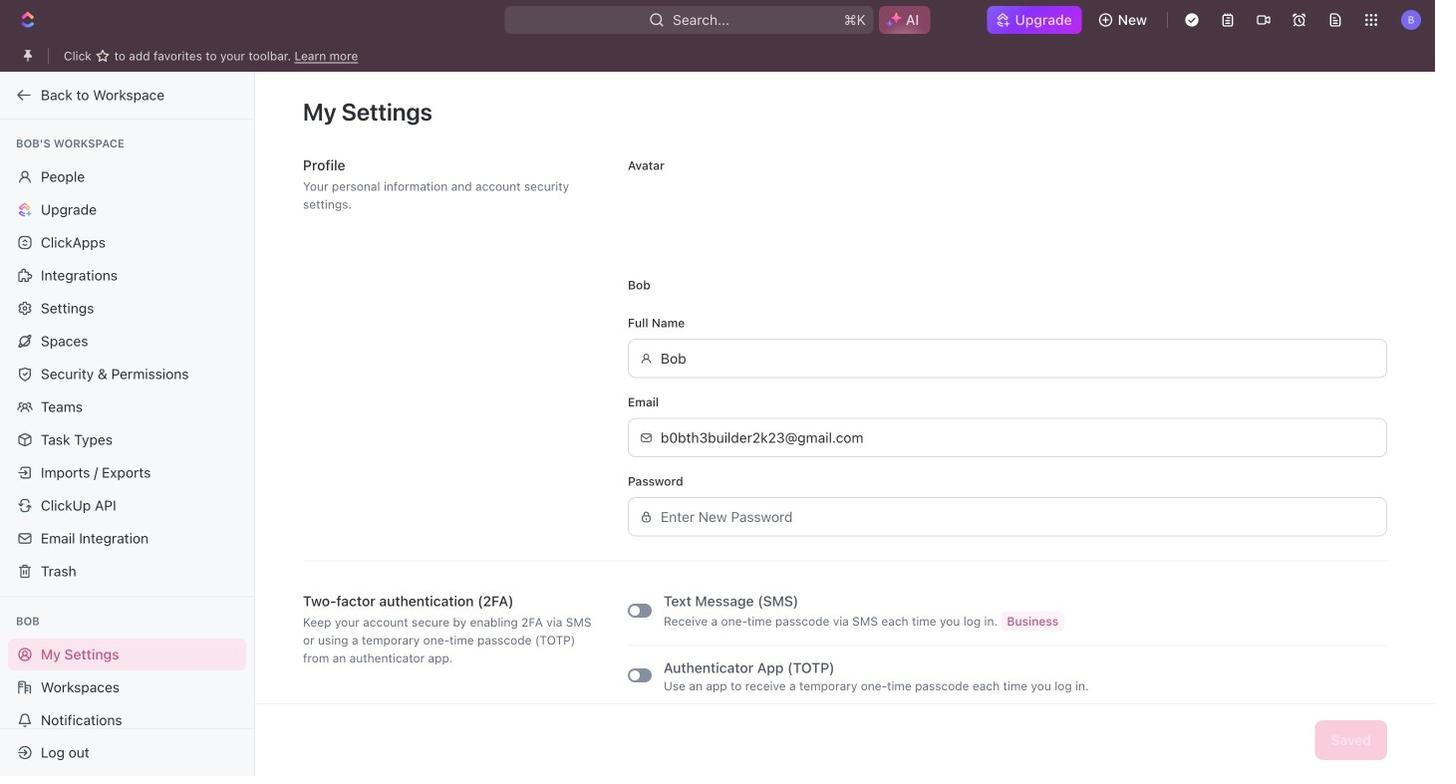 Task type: vqa. For each thing, say whether or not it's contained in the screenshot.
2 Tasks
no



Task type: locate. For each thing, give the bounding box(es) containing it.
Enter Username text field
[[661, 340, 1375, 377]]

Enter New Password text field
[[661, 498, 1375, 536]]

list box
[[628, 751, 1387, 776]]



Task type: describe. For each thing, give the bounding box(es) containing it.
Enter Email text field
[[661, 419, 1375, 456]]

available on business plans or higher element
[[1001, 611, 1065, 631]]



